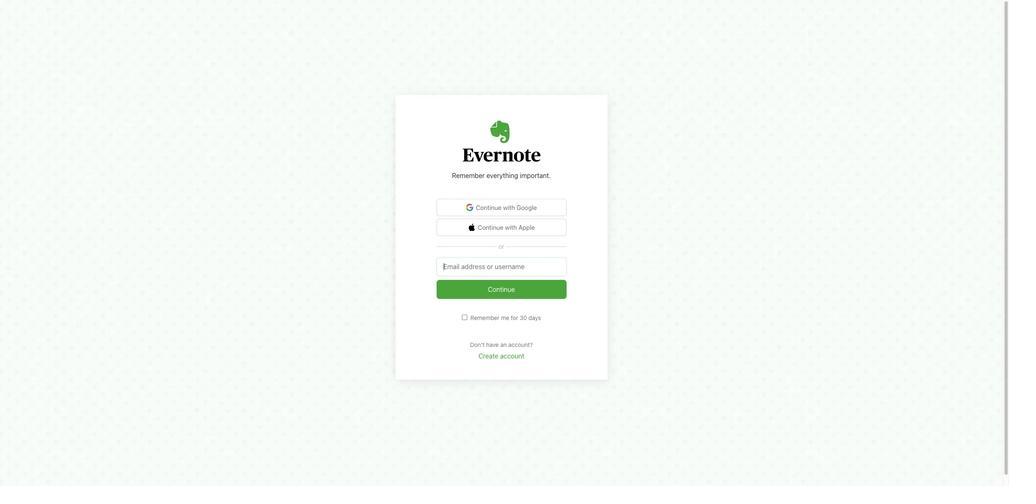 Task type: describe. For each thing, give the bounding box(es) containing it.
or
[[499, 243, 505, 250]]

continue for continue with apple
[[478, 224, 504, 231]]

with for apple
[[505, 224, 517, 231]]

google
[[517, 204, 537, 211]]

remember everything important.
[[452, 172, 551, 179]]

apple
[[519, 224, 535, 231]]

with for google
[[503, 204, 515, 211]]

don't
[[470, 341, 485, 348]]

important.
[[520, 172, 551, 179]]

account?
[[509, 341, 533, 348]]

remember for remember me for 30 days
[[471, 314, 500, 321]]

continue for continue with google
[[476, 204, 502, 211]]

continue with apple
[[478, 224, 535, 231]]

30
[[520, 314, 527, 321]]

have
[[487, 341, 499, 348]]

remember for remember everything important.
[[452, 172, 485, 179]]

evernote image
[[463, 121, 541, 162]]



Task type: locate. For each thing, give the bounding box(es) containing it.
remember
[[452, 172, 485, 179], [471, 314, 500, 321]]

Email address or username text field
[[437, 258, 567, 276]]

continue up or
[[478, 224, 504, 231]]

create account link
[[479, 352, 525, 360]]

0 vertical spatial continue
[[476, 204, 502, 211]]

remember left "everything"
[[452, 172, 485, 179]]

days
[[529, 314, 541, 321]]

for
[[511, 314, 519, 321]]

None submit
[[437, 280, 567, 299]]

1 vertical spatial continue
[[478, 224, 504, 231]]

continue with google
[[476, 204, 537, 211]]

remember me for 30 days
[[471, 314, 541, 321]]

everything
[[487, 172, 518, 179]]

continue with apple link
[[437, 219, 567, 236]]

continue
[[476, 204, 502, 211], [478, 224, 504, 231]]

create
[[479, 352, 499, 360]]

with
[[503, 204, 515, 211], [505, 224, 517, 231]]

0 vertical spatial with
[[503, 204, 515, 211]]

account
[[501, 352, 525, 360]]

an
[[501, 341, 507, 348]]

don't have an account? create account
[[470, 341, 533, 360]]

with left apple
[[505, 224, 517, 231]]

remember left me in the bottom of the page
[[471, 314, 500, 321]]

1 vertical spatial with
[[505, 224, 517, 231]]

continue up continue with apple link
[[476, 204, 502, 211]]

me
[[501, 314, 510, 321]]

0 vertical spatial remember
[[452, 172, 485, 179]]

Remember me for 30 days checkbox
[[462, 315, 468, 320]]

1 vertical spatial remember
[[471, 314, 500, 321]]

with left google
[[503, 204, 515, 211]]



Task type: vqa. For each thing, say whether or not it's contained in the screenshot.
Continue with Google's Continue
yes



